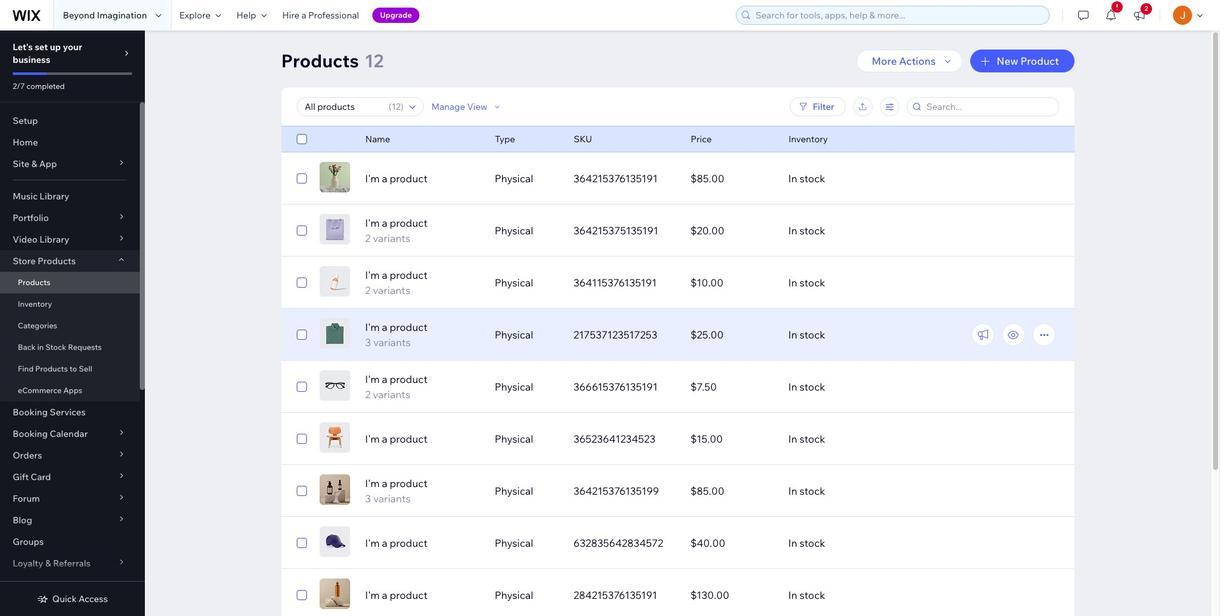 Task type: vqa. For each thing, say whether or not it's contained in the screenshot.
"Back" button
no



Task type: describe. For each thing, give the bounding box(es) containing it.
store products
[[13, 255, 76, 267]]

3 i'm from the top
[[365, 269, 380, 282]]

i'm a product 2 variants for 366615376135191
[[365, 373, 427, 401]]

364115376135191 link
[[566, 268, 683, 298]]

$7.50 link
[[683, 372, 781, 402]]

2 product from the top
[[390, 217, 427, 229]]

your
[[63, 41, 82, 53]]

booking services
[[13, 407, 86, 418]]

stock for 364215376135191
[[800, 172, 825, 185]]

8 product from the top
[[390, 537, 427, 550]]

services
[[50, 407, 86, 418]]

home
[[13, 137, 38, 148]]

help button
[[229, 0, 275, 31]]

setup
[[13, 115, 38, 126]]

hire a professional link
[[275, 0, 367, 31]]

4 i'm from the top
[[365, 321, 380, 334]]

i'm a product 3 variants for 364215376135199
[[365, 477, 427, 505]]

library for video library
[[39, 234, 69, 245]]

217537123517253 link
[[566, 320, 683, 350]]

364215376135199
[[574, 485, 659, 498]]

in stock for 217537123517253
[[788, 329, 825, 341]]

(
[[388, 101, 391, 112]]

sell
[[79, 364, 92, 374]]

i'm a product link for 364215376135191
[[357, 171, 487, 186]]

physical link for 364115376135191
[[487, 268, 566, 298]]

new
[[997, 55, 1018, 67]]

i'm a product link for 632835642834572
[[357, 536, 487, 551]]

ecommerce
[[18, 386, 62, 395]]

groups link
[[0, 531, 140, 553]]

groups
[[13, 536, 44, 548]]

physical link for 364215376135191
[[487, 163, 566, 194]]

orders button
[[0, 445, 140, 466]]

physical link for 366615376135191
[[487, 372, 566, 402]]

12 for ( 12 )
[[391, 101, 400, 112]]

physical for 632835642834572
[[495, 537, 533, 550]]

in for 364215376135191
[[788, 172, 797, 185]]

gift card
[[13, 472, 51, 483]]

stock for 364215375135191
[[800, 224, 825, 237]]

1 product from the top
[[390, 172, 427, 185]]

variants for 364115376135191
[[373, 284, 410, 297]]

7 i'm from the top
[[365, 477, 380, 490]]

help
[[237, 10, 256, 21]]

Unsaved view field
[[301, 98, 385, 116]]

point of sale
[[13, 580, 65, 591]]

loyalty & referrals button
[[0, 553, 140, 574]]

stock for 366615376135191
[[800, 381, 825, 393]]

requests
[[68, 343, 102, 352]]

physical for 217537123517253
[[495, 329, 533, 341]]

new product
[[997, 55, 1059, 67]]

quick access button
[[37, 594, 108, 605]]

36523641234523 link
[[566, 424, 683, 454]]

completed
[[27, 81, 65, 91]]

$40.00 link
[[683, 528, 781, 559]]

store products button
[[0, 250, 140, 272]]

$10.00
[[690, 276, 724, 289]]

9 i'm from the top
[[365, 589, 380, 602]]

sku
[[574, 133, 592, 145]]

364215376135199 link
[[566, 476, 683, 506]]

booking services link
[[0, 402, 140, 423]]

in stock for 364215376135199
[[788, 485, 825, 498]]

site
[[13, 158, 29, 170]]

$15.00 link
[[683, 424, 781, 454]]

4 product from the top
[[390, 321, 427, 334]]

forum button
[[0, 488, 140, 510]]

quick access
[[52, 594, 108, 605]]

physical link for 364215376135199
[[487, 476, 566, 506]]

i'm a product for 284215376135191
[[365, 589, 427, 602]]

forum
[[13, 493, 40, 505]]

in for 364215376135199
[[788, 485, 797, 498]]

in stock for 364215376135191
[[788, 172, 825, 185]]

3 for 364215376135199
[[365, 492, 371, 505]]

actions
[[899, 55, 936, 67]]

$130.00 link
[[683, 580, 781, 611]]

products link
[[0, 272, 140, 294]]

364215376135191 link
[[566, 163, 683, 194]]

gift
[[13, 472, 29, 483]]

setup link
[[0, 110, 140, 132]]

i'm a product for 36523641234523
[[365, 433, 427, 445]]

store
[[13, 255, 36, 267]]

more actions
[[872, 55, 936, 67]]

12 for products 12
[[365, 50, 384, 72]]

physical link for 36523641234523
[[487, 424, 566, 454]]

upgrade
[[380, 10, 412, 20]]

2 for 364115376135191
[[365, 284, 371, 297]]

stock for 364215376135199
[[800, 485, 825, 498]]

physical link for 284215376135191
[[487, 580, 566, 611]]

hire
[[282, 10, 299, 21]]

i'm a product link for 36523641234523
[[357, 431, 487, 447]]

$15.00
[[690, 433, 723, 445]]

366615376135191 link
[[566, 372, 683, 402]]

ecommerce apps link
[[0, 380, 140, 402]]

$20.00 link
[[683, 215, 781, 246]]

6 i'm from the top
[[365, 433, 380, 445]]

view
[[467, 101, 487, 112]]

library for music library
[[40, 191, 69, 202]]

& for loyalty
[[45, 558, 51, 569]]

in stock link for 632835642834572
[[781, 528, 1021, 559]]

physical link for 364215375135191
[[487, 215, 566, 246]]

i'm a product for 364215376135191
[[365, 172, 427, 185]]

loyalty & referrals
[[13, 558, 91, 569]]

2 i'm from the top
[[365, 217, 380, 229]]

find
[[18, 364, 34, 374]]

blog
[[13, 515, 32, 526]]

product
[[1021, 55, 1059, 67]]

$85.00 for 364215376135199
[[690, 485, 724, 498]]

loyalty
[[13, 558, 43, 569]]

physical for 364115376135191
[[495, 276, 533, 289]]

card
[[31, 472, 51, 483]]

portfolio
[[13, 212, 49, 224]]

hire a professional
[[282, 10, 359, 21]]

2 button
[[1125, 0, 1153, 31]]

name
[[365, 133, 390, 145]]

home link
[[0, 132, 140, 153]]

$85.00 link for 364215376135199
[[683, 476, 781, 506]]

variants for 364215376135199
[[373, 492, 411, 505]]

in stock for 36523641234523
[[788, 433, 825, 445]]

inventory link
[[0, 294, 140, 315]]

8 i'm from the top
[[365, 537, 380, 550]]

site & app
[[13, 158, 57, 170]]

$20.00
[[690, 224, 724, 237]]

products inside products link
[[18, 278, 50, 287]]

stock for 632835642834572
[[800, 537, 825, 550]]

manage view
[[431, 101, 487, 112]]

inventory inside inventory link
[[18, 299, 52, 309]]

i'm a product link for 284215376135191
[[357, 588, 487, 603]]

7 product from the top
[[390, 477, 427, 490]]

366615376135191
[[574, 381, 658, 393]]

i'm a product 2 variants for 364115376135191
[[365, 269, 427, 297]]

let's set up your business
[[13, 41, 82, 65]]

categories link
[[0, 315, 140, 337]]



Task type: locate. For each thing, give the bounding box(es) containing it.
0 vertical spatial $85.00
[[690, 172, 724, 185]]

in for 632835642834572
[[788, 537, 797, 550]]

2 library from the top
[[39, 234, 69, 245]]

more
[[872, 55, 897, 67]]

0 vertical spatial i'm a product 2 variants
[[365, 217, 427, 245]]

36523641234523
[[574, 433, 656, 445]]

referrals
[[53, 558, 91, 569]]

booking inside booking services "link"
[[13, 407, 48, 418]]

& right loyalty
[[45, 558, 51, 569]]

0 vertical spatial i'm a product 3 variants
[[365, 321, 427, 349]]

632835642834572 link
[[566, 528, 683, 559]]

8 in stock from the top
[[788, 537, 825, 550]]

1 horizontal spatial 12
[[391, 101, 400, 112]]

5 in from the top
[[788, 381, 797, 393]]

inventory down filter button on the top of the page
[[788, 133, 828, 145]]

0 vertical spatial 12
[[365, 50, 384, 72]]

364115376135191
[[574, 276, 657, 289]]

Search... field
[[922, 98, 1055, 116]]

variants for 364215375135191
[[373, 232, 410, 245]]

imagination
[[97, 10, 147, 21]]

in for 364215375135191
[[788, 224, 797, 237]]

in stock link for 366615376135191
[[781, 372, 1021, 402]]

4 i'm a product from the top
[[365, 589, 427, 602]]

1 3 from the top
[[365, 336, 371, 349]]

8 stock from the top
[[800, 537, 825, 550]]

upgrade button
[[372, 8, 420, 23]]

$40.00
[[690, 537, 725, 550]]

1 library from the top
[[40, 191, 69, 202]]

2 3 from the top
[[365, 492, 371, 505]]

manage
[[431, 101, 465, 112]]

8 physical link from the top
[[487, 528, 566, 559]]

in stock link for 364215376135199
[[781, 476, 1021, 506]]

4 physical link from the top
[[487, 320, 566, 350]]

284215376135191 link
[[566, 580, 683, 611]]

9 product from the top
[[390, 589, 427, 602]]

2 i'm a product link from the top
[[357, 431, 487, 447]]

1 vertical spatial booking
[[13, 428, 48, 440]]

new product button
[[970, 50, 1074, 72]]

1 i'm a product 2 variants from the top
[[365, 217, 427, 245]]

manage view button
[[431, 101, 502, 112]]

0 horizontal spatial 12
[[365, 50, 384, 72]]

1 vertical spatial 3
[[365, 492, 371, 505]]

( 12 )
[[388, 101, 403, 112]]

more actions button
[[857, 50, 962, 72]]

6 in stock from the top
[[788, 433, 825, 445]]

physical for 366615376135191
[[495, 381, 533, 393]]

point of sale link
[[0, 574, 140, 596]]

2 i'm a product 2 variants from the top
[[365, 269, 427, 297]]

3 product from the top
[[390, 269, 427, 282]]

in for 217537123517253
[[788, 329, 797, 341]]

None checkbox
[[296, 132, 307, 147], [296, 484, 307, 499], [296, 536, 307, 551], [296, 588, 307, 603], [296, 132, 307, 147], [296, 484, 307, 499], [296, 536, 307, 551], [296, 588, 307, 603]]

$85.00 down price
[[690, 172, 724, 185]]

0 vertical spatial &
[[31, 158, 37, 170]]

back
[[18, 343, 36, 352]]

5 i'm from the top
[[365, 373, 380, 386]]

booking for booking services
[[13, 407, 48, 418]]

ecommerce apps
[[18, 386, 82, 395]]

i'm a product link
[[357, 171, 487, 186], [357, 431, 487, 447], [357, 536, 487, 551], [357, 588, 487, 603]]

to
[[70, 364, 77, 374]]

3 in stock link from the top
[[781, 268, 1021, 298]]

2 physical link from the top
[[487, 215, 566, 246]]

in stock for 364115376135191
[[788, 276, 825, 289]]

1 booking from the top
[[13, 407, 48, 418]]

$7.50
[[690, 381, 717, 393]]

i'm a product for 632835642834572
[[365, 537, 427, 550]]

beyond
[[63, 10, 95, 21]]

music library
[[13, 191, 69, 202]]

physical for 36523641234523
[[495, 433, 533, 445]]

$85.00 up the $40.00
[[690, 485, 724, 498]]

stock for 36523641234523
[[800, 433, 825, 445]]

in
[[37, 343, 44, 352]]

3 physical from the top
[[495, 276, 533, 289]]

apps
[[63, 386, 82, 395]]

& inside popup button
[[45, 558, 51, 569]]

library inside popup button
[[39, 234, 69, 245]]

0 horizontal spatial &
[[31, 158, 37, 170]]

in stock link for 364115376135191
[[781, 268, 1021, 298]]

2 $85.00 link from the top
[[683, 476, 781, 506]]

booking
[[13, 407, 48, 418], [13, 428, 48, 440]]

5 in stock link from the top
[[781, 372, 1021, 402]]

2 physical from the top
[[495, 224, 533, 237]]

6 in from the top
[[788, 433, 797, 445]]

products
[[281, 50, 359, 72], [38, 255, 76, 267], [18, 278, 50, 287], [35, 364, 68, 374]]

0 vertical spatial inventory
[[788, 133, 828, 145]]

2/7 completed
[[13, 81, 65, 91]]

9 stock from the top
[[800, 589, 825, 602]]

Search for tools, apps, help & more... field
[[752, 6, 1045, 24]]

$85.00 for 364215376135191
[[690, 172, 724, 185]]

1 i'm a product 3 variants from the top
[[365, 321, 427, 349]]

in stock link for 364215375135191
[[781, 215, 1021, 246]]

1 in from the top
[[788, 172, 797, 185]]

3 i'm a product link from the top
[[357, 536, 487, 551]]

2 in stock link from the top
[[781, 215, 1021, 246]]

products inside store products dropdown button
[[38, 255, 76, 267]]

1 vertical spatial &
[[45, 558, 51, 569]]

portfolio button
[[0, 207, 140, 229]]

back in stock requests
[[18, 343, 102, 352]]

1 horizontal spatial &
[[45, 558, 51, 569]]

9 physical from the top
[[495, 589, 533, 602]]

products up the 'ecommerce apps'
[[35, 364, 68, 374]]

0 vertical spatial 3
[[365, 336, 371, 349]]

1 vertical spatial i'm a product 2 variants
[[365, 269, 427, 297]]

8 in stock link from the top
[[781, 528, 1021, 559]]

in stock link
[[781, 163, 1021, 194], [781, 215, 1021, 246], [781, 268, 1021, 298], [781, 320, 1021, 350], [781, 372, 1021, 402], [781, 424, 1021, 454], [781, 476, 1021, 506], [781, 528, 1021, 559], [781, 580, 1021, 611]]

1 stock from the top
[[800, 172, 825, 185]]

in stock for 632835642834572
[[788, 537, 825, 550]]

i'm
[[365, 172, 380, 185], [365, 217, 380, 229], [365, 269, 380, 282], [365, 321, 380, 334], [365, 373, 380, 386], [365, 433, 380, 445], [365, 477, 380, 490], [365, 537, 380, 550], [365, 589, 380, 602]]

filter button
[[790, 97, 846, 116]]

video
[[13, 234, 38, 245]]

1 horizontal spatial inventory
[[788, 133, 828, 145]]

video library
[[13, 234, 69, 245]]

$85.00 link
[[683, 163, 781, 194], [683, 476, 781, 506]]

6 in stock link from the top
[[781, 424, 1021, 454]]

6 physical from the top
[[495, 433, 533, 445]]

in stock link for 284215376135191
[[781, 580, 1021, 611]]

$25.00
[[690, 329, 724, 341]]

calendar
[[50, 428, 88, 440]]

in stock link for 36523641234523
[[781, 424, 1021, 454]]

i'm a product 3 variants for 217537123517253
[[365, 321, 427, 349]]

in stock link for 364215376135191
[[781, 163, 1021, 194]]

in stock
[[788, 172, 825, 185], [788, 224, 825, 237], [788, 276, 825, 289], [788, 329, 825, 341], [788, 381, 825, 393], [788, 433, 825, 445], [788, 485, 825, 498], [788, 537, 825, 550], [788, 589, 825, 602]]

library up the portfolio dropdown button
[[40, 191, 69, 202]]

in stock for 366615376135191
[[788, 381, 825, 393]]

inventory up categories
[[18, 299, 52, 309]]

1 i'm a product link from the top
[[357, 171, 487, 186]]

access
[[79, 594, 108, 605]]

find products to sell
[[18, 364, 92, 374]]

i'm a product 2 variants
[[365, 217, 427, 245], [365, 269, 427, 297], [365, 373, 427, 401]]

1 in stock link from the top
[[781, 163, 1021, 194]]

products down 'store'
[[18, 278, 50, 287]]

i'm a product
[[365, 172, 427, 185], [365, 433, 427, 445], [365, 537, 427, 550], [365, 589, 427, 602]]

1 vertical spatial $85.00
[[690, 485, 724, 498]]

1 vertical spatial $85.00 link
[[683, 476, 781, 506]]

4 i'm a product link from the top
[[357, 588, 487, 603]]

2 $85.00 from the top
[[690, 485, 724, 498]]

284215376135191
[[574, 589, 657, 602]]

stock
[[45, 343, 66, 352]]

products up products link
[[38, 255, 76, 267]]

1 vertical spatial 12
[[391, 101, 400, 112]]

physical for 364215376135191
[[495, 172, 533, 185]]

5 stock from the top
[[800, 381, 825, 393]]

0 vertical spatial $85.00 link
[[683, 163, 781, 194]]

1 i'm from the top
[[365, 172, 380, 185]]

beyond imagination
[[63, 10, 147, 21]]

sale
[[47, 580, 65, 591]]

products inside find products to sell link
[[35, 364, 68, 374]]

library up the store products on the left of page
[[39, 234, 69, 245]]

gift card button
[[0, 466, 140, 488]]

3 in from the top
[[788, 276, 797, 289]]

2 vertical spatial i'm a product 2 variants
[[365, 373, 427, 401]]

2 booking from the top
[[13, 428, 48, 440]]

12 left manage
[[391, 101, 400, 112]]

1 vertical spatial inventory
[[18, 299, 52, 309]]

variants for 366615376135191
[[373, 388, 410, 401]]

physical for 364215376135199
[[495, 485, 533, 498]]

video library button
[[0, 229, 140, 250]]

1 $85.00 link from the top
[[683, 163, 781, 194]]

in stock for 364215375135191
[[788, 224, 825, 237]]

2 for 366615376135191
[[365, 388, 371, 401]]

7 physical link from the top
[[487, 476, 566, 506]]

product
[[390, 172, 427, 185], [390, 217, 427, 229], [390, 269, 427, 282], [390, 321, 427, 334], [390, 373, 427, 386], [390, 433, 427, 445], [390, 477, 427, 490], [390, 537, 427, 550], [390, 589, 427, 602]]

physical link for 632835642834572
[[487, 528, 566, 559]]

1 i'm a product from the top
[[365, 172, 427, 185]]

0 vertical spatial library
[[40, 191, 69, 202]]

6 physical link from the top
[[487, 424, 566, 454]]

7 physical from the top
[[495, 485, 533, 498]]

12 down upgrade button
[[365, 50, 384, 72]]

a inside 'link'
[[301, 10, 306, 21]]

variants for 217537123517253
[[373, 336, 411, 349]]

9 in stock from the top
[[788, 589, 825, 602]]

booking calendar button
[[0, 423, 140, 445]]

$85.00 link for 364215376135191
[[683, 163, 781, 194]]

2 i'm a product 3 variants from the top
[[365, 477, 427, 505]]

7 in stock link from the top
[[781, 476, 1021, 506]]

music library link
[[0, 186, 140, 207]]

& right site
[[31, 158, 37, 170]]

1 vertical spatial i'm a product 3 variants
[[365, 477, 427, 505]]

physical for 284215376135191
[[495, 589, 533, 602]]

7 in stock from the top
[[788, 485, 825, 498]]

0 vertical spatial booking
[[13, 407, 48, 418]]

a
[[301, 10, 306, 21], [382, 172, 387, 185], [382, 217, 387, 229], [382, 269, 387, 282], [382, 321, 387, 334], [382, 373, 387, 386], [382, 433, 387, 445], [382, 477, 387, 490], [382, 537, 387, 550], [382, 589, 387, 602]]

booking calendar
[[13, 428, 88, 440]]

364215375135191 link
[[566, 215, 683, 246]]

2 for 364215375135191
[[365, 232, 371, 245]]

1 $85.00 from the top
[[690, 172, 724, 185]]

3 physical link from the top
[[487, 268, 566, 298]]

4 physical from the top
[[495, 329, 533, 341]]

2 inside button
[[1145, 4, 1148, 13]]

site & app button
[[0, 153, 140, 175]]

blog button
[[0, 510, 140, 531]]

7 in from the top
[[788, 485, 797, 498]]

3 i'm a product 2 variants from the top
[[365, 373, 427, 401]]

2 stock from the top
[[800, 224, 825, 237]]

1 in stock from the top
[[788, 172, 825, 185]]

$85.00 link down price
[[683, 163, 781, 194]]

5 physical from the top
[[495, 381, 533, 393]]

quick
[[52, 594, 77, 605]]

categories
[[18, 321, 57, 330]]

3 in stock from the top
[[788, 276, 825, 289]]

inventory
[[788, 133, 828, 145], [18, 299, 52, 309]]

physical link
[[487, 163, 566, 194], [487, 215, 566, 246], [487, 268, 566, 298], [487, 320, 566, 350], [487, 372, 566, 402], [487, 424, 566, 454], [487, 476, 566, 506], [487, 528, 566, 559], [487, 580, 566, 611]]

stock for 284215376135191
[[800, 589, 825, 602]]

products down hire a professional 'link'
[[281, 50, 359, 72]]

booking inside booking calendar popup button
[[13, 428, 48, 440]]

5 physical link from the top
[[487, 372, 566, 402]]

3 i'm a product from the top
[[365, 537, 427, 550]]

let's
[[13, 41, 33, 53]]

6 stock from the top
[[800, 433, 825, 445]]

i'm a product 2 variants for 364215375135191
[[365, 217, 427, 245]]

$25.00 link
[[683, 320, 781, 350]]

type
[[495, 133, 515, 145]]

price
[[690, 133, 711, 145]]

of
[[37, 580, 45, 591]]

4 stock from the top
[[800, 329, 825, 341]]

library
[[40, 191, 69, 202], [39, 234, 69, 245]]

music
[[13, 191, 38, 202]]

stock for 364115376135191
[[800, 276, 825, 289]]

9 physical link from the top
[[487, 580, 566, 611]]

5 in stock from the top
[[788, 381, 825, 393]]

2 i'm a product from the top
[[365, 433, 427, 445]]

3
[[365, 336, 371, 349], [365, 492, 371, 505]]

booking up orders
[[13, 428, 48, 440]]

& inside popup button
[[31, 158, 37, 170]]

0 horizontal spatial inventory
[[18, 299, 52, 309]]

217537123517253
[[574, 329, 657, 341]]

booking down ecommerce
[[13, 407, 48, 418]]

9 in from the top
[[788, 589, 797, 602]]

7 stock from the top
[[800, 485, 825, 498]]

8 in from the top
[[788, 537, 797, 550]]

2 in from the top
[[788, 224, 797, 237]]

9 in stock link from the top
[[781, 580, 1021, 611]]

stock for 217537123517253
[[800, 329, 825, 341]]

None checkbox
[[296, 171, 307, 186], [296, 223, 307, 238], [296, 275, 307, 290], [296, 327, 307, 343], [296, 379, 307, 395], [296, 431, 307, 447], [296, 171, 307, 186], [296, 223, 307, 238], [296, 275, 307, 290], [296, 327, 307, 343], [296, 379, 307, 395], [296, 431, 307, 447]]

physical link for 217537123517253
[[487, 320, 566, 350]]

2/7
[[13, 81, 25, 91]]

& for site
[[31, 158, 37, 170]]

physical for 364215375135191
[[495, 224, 533, 237]]

sidebar element
[[0, 31, 145, 616]]

stock
[[800, 172, 825, 185], [800, 224, 825, 237], [800, 276, 825, 289], [800, 329, 825, 341], [800, 381, 825, 393], [800, 433, 825, 445], [800, 485, 825, 498], [800, 537, 825, 550], [800, 589, 825, 602]]

8 physical from the top
[[495, 537, 533, 550]]

products 12
[[281, 50, 384, 72]]

in for 364115376135191
[[788, 276, 797, 289]]

in for 36523641234523
[[788, 433, 797, 445]]

in stock link for 217537123517253
[[781, 320, 1021, 350]]

1 physical from the top
[[495, 172, 533, 185]]

in for 366615376135191
[[788, 381, 797, 393]]

5 product from the top
[[390, 373, 427, 386]]

booking for booking calendar
[[13, 428, 48, 440]]

4 in stock link from the top
[[781, 320, 1021, 350]]

1 physical link from the top
[[487, 163, 566, 194]]

$85.00 link down $15.00 link
[[683, 476, 781, 506]]

3 stock from the top
[[800, 276, 825, 289]]

3 for 217537123517253
[[365, 336, 371, 349]]

&
[[31, 158, 37, 170], [45, 558, 51, 569]]

6 product from the top
[[390, 433, 427, 445]]

4 in stock from the top
[[788, 329, 825, 341]]

2 in stock from the top
[[788, 224, 825, 237]]

in stock for 284215376135191
[[788, 589, 825, 602]]

4 in from the top
[[788, 329, 797, 341]]

1 vertical spatial library
[[39, 234, 69, 245]]

in for 284215376135191
[[788, 589, 797, 602]]



